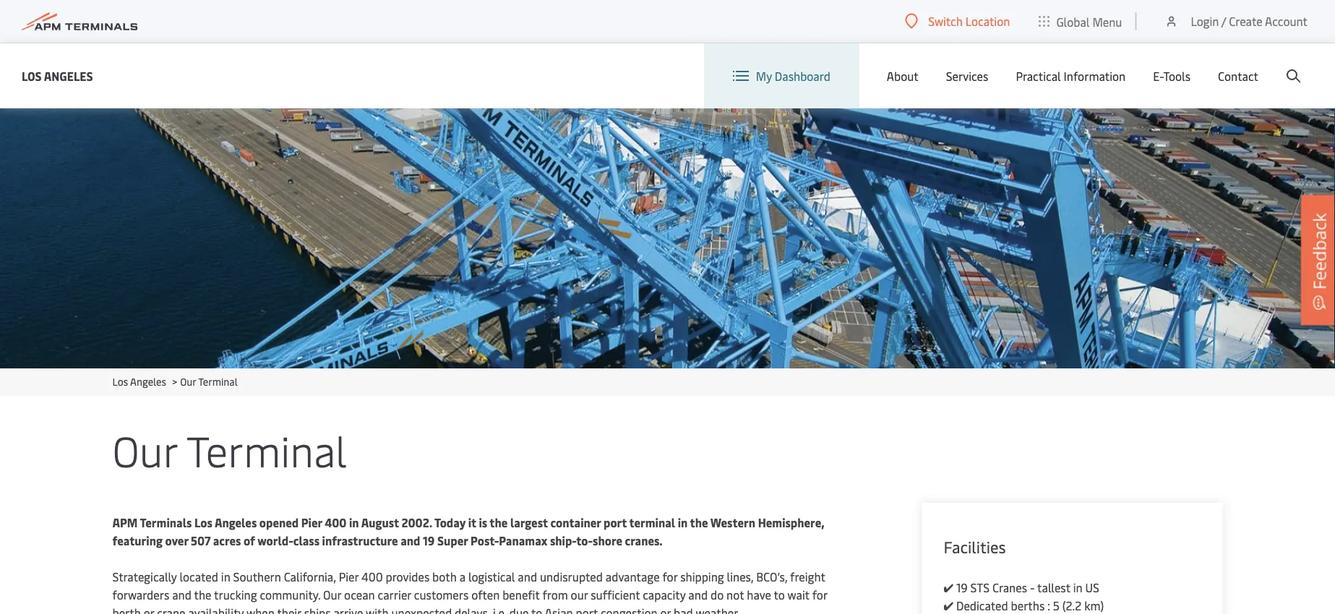 Task type: locate. For each thing, give the bounding box(es) containing it.
ship-
[[550, 533, 576, 549]]

our
[[180, 375, 196, 389], [112, 421, 177, 478], [323, 587, 341, 603]]

crane
[[157, 605, 185, 614]]

1 horizontal spatial for
[[812, 587, 827, 603]]

contact
[[1218, 68, 1258, 84]]

have
[[747, 587, 771, 603]]

0 vertical spatial pier
[[301, 515, 322, 531]]

services button
[[946, 43, 988, 108]]

our
[[571, 587, 588, 603]]

strategically located in southern california, pier 400 provides both a logistical and undisrupted advantage for shipping lines, bco's, freight forwarders and the trucking community. our ocean carrier customers often benefit from our sufficient capacity and do not have to wait for berth or crane availability when their ships arrive with unexpected delays, i.e. due to asian port congestion or bad weather.
[[112, 569, 827, 614]]

for right wait
[[812, 587, 827, 603]]

and up crane
[[172, 587, 191, 603]]

a
[[459, 569, 466, 585]]

weather.
[[696, 605, 740, 614]]

0 horizontal spatial port
[[576, 605, 598, 614]]

my dashboard
[[756, 68, 830, 84]]

delays,
[[455, 605, 490, 614]]

login / create account link
[[1164, 0, 1308, 43]]

0 vertical spatial for
[[662, 569, 677, 585]]

los inside apm terminals los angeles opened pier 400 in august 2002. today it is the largest container port terminal in the western hemisphere, featuring over 507 acres of world-class infrastructure and 19 super post-panamax ship-to-shore cranes.
[[194, 515, 212, 531]]

it
[[468, 515, 476, 531]]

availability
[[188, 605, 244, 614]]

1 vertical spatial los
[[112, 375, 128, 389]]

0 horizontal spatial 400
[[325, 515, 347, 531]]

0 horizontal spatial 19
[[423, 533, 435, 549]]

the
[[490, 515, 508, 531], [690, 515, 708, 531], [194, 587, 211, 603]]

berths
[[1011, 598, 1045, 614]]

2 horizontal spatial los
[[194, 515, 212, 531]]

1 horizontal spatial port
[[604, 515, 627, 531]]

400 up infrastructure on the bottom of page
[[325, 515, 347, 531]]

5
[[1053, 598, 1060, 614]]

0 horizontal spatial los
[[22, 68, 42, 83]]

0 horizontal spatial los angeles link
[[22, 67, 93, 85]]

with
[[366, 605, 389, 614]]

for
[[662, 569, 677, 585], [812, 587, 827, 603]]

infrastructure
[[322, 533, 398, 549]]

to-
[[576, 533, 593, 549]]

✔
[[944, 580, 953, 596], [944, 598, 953, 614]]

sufficient
[[591, 587, 640, 603]]

and down the 2002.
[[401, 533, 420, 549]]

angeles for los angeles > our terminal
[[130, 375, 166, 389]]

terminal
[[198, 375, 238, 389], [186, 421, 347, 478]]

port
[[604, 515, 627, 531], [576, 605, 598, 614]]

angeles
[[44, 68, 93, 83], [130, 375, 166, 389], [215, 515, 257, 531]]

e-tools button
[[1153, 43, 1191, 108]]

world-
[[258, 533, 293, 549]]

featuring
[[112, 533, 163, 549]]

i.e.
[[493, 605, 507, 614]]

provides
[[386, 569, 430, 585]]

1 vertical spatial to
[[531, 605, 542, 614]]

1 horizontal spatial or
[[660, 605, 671, 614]]

login
[[1191, 13, 1219, 29]]

pier for opened
[[301, 515, 322, 531]]

their
[[277, 605, 301, 614]]

port inside apm terminals los angeles opened pier 400 in august 2002. today it is the largest container port terminal in the western hemisphere, featuring over 507 acres of world-class infrastructure and 19 super post-panamax ship-to-shore cranes.
[[604, 515, 627, 531]]

0 horizontal spatial angeles
[[44, 68, 93, 83]]

1 vertical spatial 19
[[956, 580, 968, 596]]

0 horizontal spatial to
[[531, 605, 542, 614]]

the inside the strategically located in southern california, pier 400 provides both a logistical and undisrupted advantage for shipping lines, bco's, freight forwarders and the trucking community. our ocean carrier customers often benefit from our sufficient capacity and do not have to wait for berth or crane availability when their ships arrive with unexpected delays, i.e. due to asian port congestion or bad weather.
[[194, 587, 211, 603]]

2 vertical spatial angeles
[[215, 515, 257, 531]]

pier up class
[[301, 515, 322, 531]]

1 horizontal spatial los
[[112, 375, 128, 389]]

0 vertical spatial to
[[774, 587, 785, 603]]

ocean
[[344, 587, 375, 603]]

1 horizontal spatial our
[[180, 375, 196, 389]]

largest
[[510, 515, 548, 531]]

19
[[423, 533, 435, 549], [956, 580, 968, 596]]

✔ left dedicated
[[944, 598, 953, 614]]

used ship-to-shore (sts) cranes in north america image
[[0, 108, 1335, 369]]

port inside the strategically located in southern california, pier 400 provides both a logistical and undisrupted advantage for shipping lines, bco's, freight forwarders and the trucking community. our ocean carrier customers often benefit from our sufficient capacity and do not have to wait for berth or crane availability when their ships arrive with unexpected delays, i.e. due to asian port congestion or bad weather.
[[576, 605, 598, 614]]

congestion
[[601, 605, 657, 614]]

19 down the 2002.
[[423, 533, 435, 549]]

undisrupted
[[540, 569, 603, 585]]

the left western
[[690, 515, 708, 531]]

los angeles link
[[22, 67, 93, 85], [112, 375, 166, 389]]

1 horizontal spatial pier
[[339, 569, 359, 585]]

0 vertical spatial angeles
[[44, 68, 93, 83]]

19 inside apm terminals los angeles opened pier 400 in august 2002. today it is the largest container port terminal in the western hemisphere, featuring over 507 acres of world-class infrastructure and 19 super post-panamax ship-to-shore cranes.
[[423, 533, 435, 549]]

the right is
[[490, 515, 508, 531]]

0 vertical spatial port
[[604, 515, 627, 531]]

0 vertical spatial 19
[[423, 533, 435, 549]]

✔ left sts
[[944, 580, 953, 596]]

for up capacity
[[662, 569, 677, 585]]

0 horizontal spatial our
[[112, 421, 177, 478]]

our terminal
[[112, 421, 347, 478]]

1 horizontal spatial 19
[[956, 580, 968, 596]]

shipping
[[680, 569, 724, 585]]

port up shore
[[604, 515, 627, 531]]

customers
[[414, 587, 469, 603]]

400
[[325, 515, 347, 531], [361, 569, 383, 585]]

the down located
[[194, 587, 211, 603]]

pier
[[301, 515, 322, 531], [339, 569, 359, 585]]

to left wait
[[774, 587, 785, 603]]

400 up ocean at left
[[361, 569, 383, 585]]

pier up ocean at left
[[339, 569, 359, 585]]

e-tools
[[1153, 68, 1191, 84]]

in up the trucking
[[221, 569, 230, 585]]

bad
[[674, 605, 693, 614]]

1 vertical spatial los angeles link
[[112, 375, 166, 389]]

400 for provides
[[361, 569, 383, 585]]

2 horizontal spatial angeles
[[215, 515, 257, 531]]

1 horizontal spatial to
[[774, 587, 785, 603]]

1 ✔ from the top
[[944, 580, 953, 596]]

1 horizontal spatial the
[[490, 515, 508, 531]]

-
[[1030, 580, 1035, 596]]

400 inside the strategically located in southern california, pier 400 provides both a logistical and undisrupted advantage for shipping lines, bco's, freight forwarders and the trucking community. our ocean carrier customers often benefit from our sufficient capacity and do not have to wait for berth or crane availability when their ships arrive with unexpected delays, i.e. due to asian port congestion or bad weather.
[[361, 569, 383, 585]]

0 horizontal spatial or
[[144, 605, 154, 614]]

in inside ✔ 19 sts cranes - tallest in us ✔ dedicated berths : 5 (2.2 km)
[[1073, 580, 1083, 596]]

sts
[[970, 580, 990, 596]]

asian
[[545, 605, 573, 614]]

0 vertical spatial our
[[180, 375, 196, 389]]

1 vertical spatial port
[[576, 605, 598, 614]]

shore
[[593, 533, 622, 549]]

(2.2
[[1062, 598, 1082, 614]]

or down the forwarders
[[144, 605, 154, 614]]

my
[[756, 68, 772, 84]]

logistical
[[468, 569, 515, 585]]

0 vertical spatial terminal
[[198, 375, 238, 389]]

0 horizontal spatial for
[[662, 569, 677, 585]]

2 horizontal spatial our
[[323, 587, 341, 603]]

to right due
[[531, 605, 542, 614]]

bco's,
[[756, 569, 787, 585]]

400 inside apm terminals los angeles opened pier 400 in august 2002. today it is the largest container port terminal in the western hemisphere, featuring over 507 acres of world-class infrastructure and 19 super post-panamax ship-to-shore cranes.
[[325, 515, 347, 531]]

cranes.
[[625, 533, 663, 549]]

in
[[349, 515, 359, 531], [678, 515, 688, 531], [221, 569, 230, 585], [1073, 580, 1083, 596]]

pier inside the strategically located in southern california, pier 400 provides both a logistical and undisrupted advantage for shipping lines, bco's, freight forwarders and the trucking community. our ocean carrier customers often benefit from our sufficient capacity and do not have to wait for berth or crane availability when their ships arrive with unexpected delays, i.e. due to asian port congestion or bad weather.
[[339, 569, 359, 585]]

menu
[[1092, 14, 1122, 29]]

0 vertical spatial los
[[22, 68, 42, 83]]

port down our
[[576, 605, 598, 614]]

in left us
[[1073, 580, 1083, 596]]

angeles for los angeles
[[44, 68, 93, 83]]

strategically
[[112, 569, 177, 585]]

19 left sts
[[956, 580, 968, 596]]

1 horizontal spatial 400
[[361, 569, 383, 585]]

0 vertical spatial 400
[[325, 515, 347, 531]]

1 horizontal spatial los angeles link
[[112, 375, 166, 389]]

1 vertical spatial angeles
[[130, 375, 166, 389]]

freight
[[790, 569, 825, 585]]

pier inside apm terminals los angeles opened pier 400 in august 2002. today it is the largest container port terminal in the western hemisphere, featuring over 507 acres of world-class infrastructure and 19 super post-panamax ship-to-shore cranes.
[[301, 515, 322, 531]]

0 vertical spatial ✔
[[944, 580, 953, 596]]

to
[[774, 587, 785, 603], [531, 605, 542, 614]]

our inside the strategically located in southern california, pier 400 provides both a logistical and undisrupted advantage for shipping lines, bco's, freight forwarders and the trucking community. our ocean carrier customers often benefit from our sufficient capacity and do not have to wait for berth or crane availability when their ships arrive with unexpected delays, i.e. due to asian port congestion or bad weather.
[[323, 587, 341, 603]]

1 horizontal spatial angeles
[[130, 375, 166, 389]]

1 vertical spatial 400
[[361, 569, 383, 585]]

wait
[[788, 587, 809, 603]]

2002.
[[401, 515, 432, 531]]

los for los angeles > our terminal
[[112, 375, 128, 389]]

0 horizontal spatial pier
[[301, 515, 322, 531]]

1 vertical spatial ✔
[[944, 598, 953, 614]]

los for los angeles
[[22, 68, 42, 83]]

2 vertical spatial our
[[323, 587, 341, 603]]

or down capacity
[[660, 605, 671, 614]]

and
[[401, 533, 420, 549], [518, 569, 537, 585], [172, 587, 191, 603], [688, 587, 708, 603]]

2 vertical spatial los
[[194, 515, 212, 531]]

lines,
[[727, 569, 753, 585]]

practical
[[1016, 68, 1061, 84]]

1 or from the left
[[144, 605, 154, 614]]

0 horizontal spatial the
[[194, 587, 211, 603]]

1 vertical spatial pier
[[339, 569, 359, 585]]

over
[[165, 533, 188, 549]]



Task type: vqa. For each thing, say whether or not it's contained in the screenshot.
2002.
yes



Task type: describe. For each thing, give the bounding box(es) containing it.
my dashboard button
[[733, 43, 830, 108]]

both
[[432, 569, 457, 585]]

507
[[191, 533, 210, 549]]

of
[[244, 533, 255, 549]]

account
[[1265, 13, 1308, 29]]

pier for california,
[[339, 569, 359, 585]]

angeles inside apm terminals los angeles opened pier 400 in august 2002. today it is the largest container port terminal in the western hemisphere, featuring over 507 acres of world-class infrastructure and 19 super post-panamax ship-to-shore cranes.
[[215, 515, 257, 531]]

los angeles > our terminal
[[112, 375, 238, 389]]

in right terminal
[[678, 515, 688, 531]]

community.
[[260, 587, 320, 603]]

capacity
[[643, 587, 686, 603]]

class
[[293, 533, 320, 549]]

2 ✔ from the top
[[944, 598, 953, 614]]

western
[[710, 515, 755, 531]]

contact button
[[1218, 43, 1258, 108]]

0 vertical spatial los angeles link
[[22, 67, 93, 85]]

services
[[946, 68, 988, 84]]

tools
[[1163, 68, 1191, 84]]

location
[[965, 13, 1010, 29]]

1 vertical spatial for
[[812, 587, 827, 603]]

located
[[180, 569, 218, 585]]

switch
[[928, 13, 963, 29]]

do
[[711, 587, 724, 603]]

about
[[887, 68, 919, 84]]

✔ 19 sts cranes - tallest in us ✔ dedicated berths : 5 (2.2 km)
[[944, 580, 1104, 614]]

feedback
[[1307, 213, 1331, 290]]

apm terminals los angeles opened pier 400 in august 2002. today it is the largest container port terminal in the western hemisphere, featuring over 507 acres of world-class infrastructure and 19 super post-panamax ship-to-shore cranes.
[[112, 515, 824, 549]]

1 vertical spatial terminal
[[186, 421, 347, 478]]

california,
[[284, 569, 336, 585]]

information
[[1064, 68, 1126, 84]]

today
[[434, 515, 466, 531]]

berth
[[112, 605, 141, 614]]

august
[[361, 515, 399, 531]]

create
[[1229, 13, 1263, 29]]

global
[[1056, 14, 1090, 29]]

southern
[[233, 569, 281, 585]]

los angeles
[[22, 68, 93, 83]]

2 horizontal spatial the
[[690, 515, 708, 531]]

tallest
[[1037, 580, 1070, 596]]

forwarders
[[112, 587, 169, 603]]

cranes
[[992, 580, 1027, 596]]

and inside apm terminals los angeles opened pier 400 in august 2002. today it is the largest container port terminal in the western hemisphere, featuring over 507 acres of world-class infrastructure and 19 super post-panamax ship-to-shore cranes.
[[401, 533, 420, 549]]

e-
[[1153, 68, 1163, 84]]

when
[[247, 605, 275, 614]]

facilities
[[944, 536, 1006, 558]]

switch location button
[[905, 13, 1010, 29]]

login / create account
[[1191, 13, 1308, 29]]

in up infrastructure on the bottom of page
[[349, 515, 359, 531]]

and up benefit
[[518, 569, 537, 585]]

in inside the strategically located in southern california, pier 400 provides both a logistical and undisrupted advantage for shipping lines, bco's, freight forwarders and the trucking community. our ocean carrier customers often benefit from our sufficient capacity and do not have to wait for berth or crane availability when their ships arrive with unexpected delays, i.e. due to asian port congestion or bad weather.
[[221, 569, 230, 585]]

400 for in
[[325, 515, 347, 531]]

terminals
[[140, 515, 192, 531]]

:
[[1048, 598, 1050, 614]]

terminal
[[629, 515, 675, 531]]

2 or from the left
[[660, 605, 671, 614]]

trucking
[[214, 587, 257, 603]]

post-
[[471, 533, 499, 549]]

about button
[[887, 43, 919, 108]]

and down shipping
[[688, 587, 708, 603]]

global menu
[[1056, 14, 1122, 29]]

dashboard
[[775, 68, 830, 84]]

19 inside ✔ 19 sts cranes - tallest in us ✔ dedicated berths : 5 (2.2 km)
[[956, 580, 968, 596]]

container
[[550, 515, 601, 531]]

arrive
[[334, 605, 363, 614]]

super
[[437, 533, 468, 549]]

benefit
[[502, 587, 540, 603]]

switch location
[[928, 13, 1010, 29]]

1 vertical spatial our
[[112, 421, 177, 478]]

/
[[1221, 13, 1226, 29]]

unexpected
[[391, 605, 452, 614]]

feedback button
[[1301, 195, 1335, 325]]

km)
[[1084, 598, 1104, 614]]

panamax
[[499, 533, 547, 549]]

apm
[[112, 515, 138, 531]]

dedicated
[[956, 598, 1008, 614]]

hemisphere,
[[758, 515, 824, 531]]

carrier
[[378, 587, 411, 603]]

is
[[479, 515, 487, 531]]

>
[[172, 375, 177, 389]]

practical information button
[[1016, 43, 1126, 108]]

ships
[[304, 605, 331, 614]]

often
[[471, 587, 500, 603]]

due
[[509, 605, 529, 614]]

not
[[727, 587, 744, 603]]



